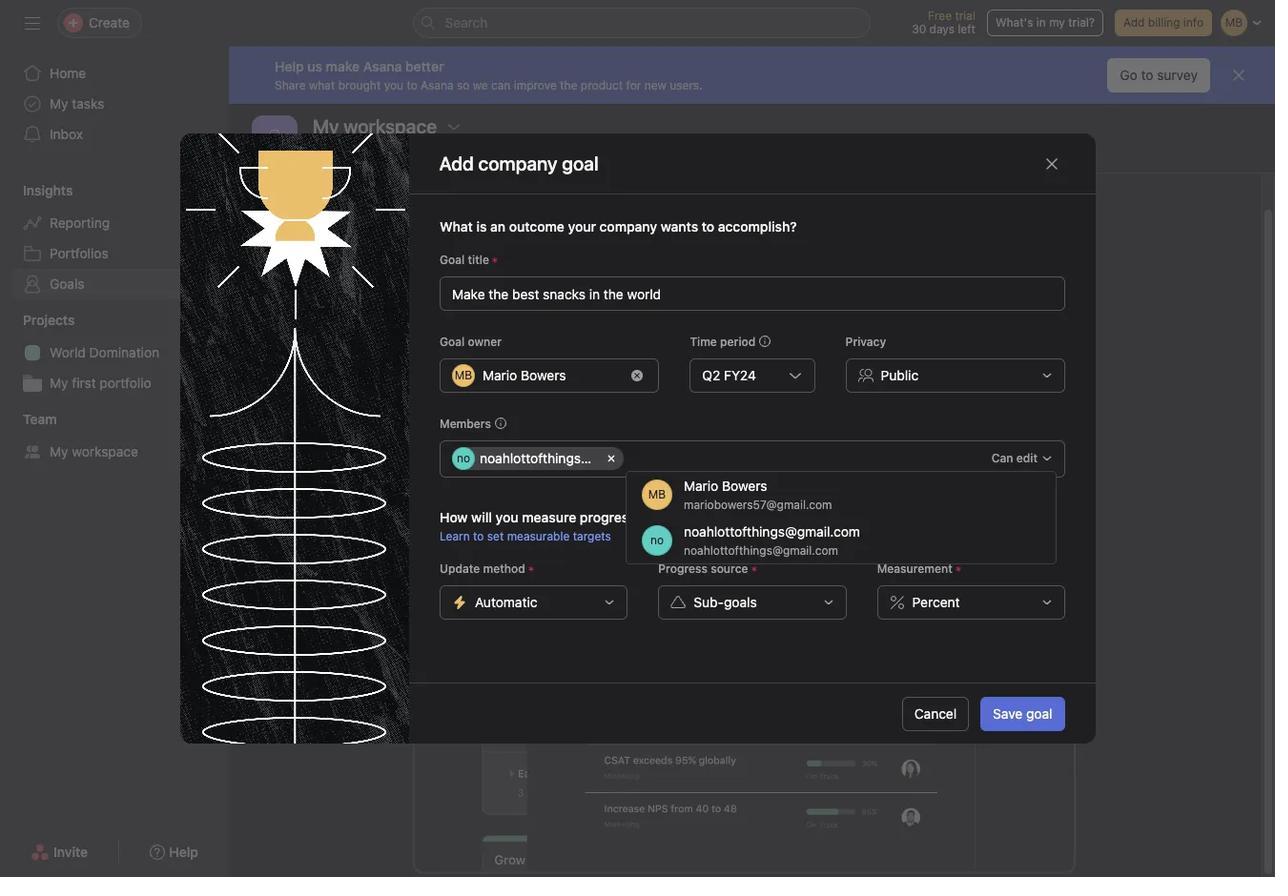 Task type: vqa. For each thing, say whether or not it's contained in the screenshot.
Calendar link
no



Task type: describe. For each thing, give the bounding box(es) containing it.
organization's
[[658, 301, 754, 319]]

wants
[[660, 218, 698, 235]]

measurement
[[877, 562, 952, 576]]

team goals
[[313, 147, 384, 163]]

toward success?
[[639, 509, 744, 526]]

goal for goal owner
[[439, 335, 464, 349]]

learn to set measurable targets link
[[439, 529, 611, 544]]

goal for save goal
[[1027, 705, 1053, 722]]

insights button
[[0, 181, 73, 200]]

reporting
[[50, 215, 110, 231]]

inbox
[[50, 126, 83, 142]]

insights element
[[0, 174, 229, 303]]

fy24
[[724, 367, 756, 384]]

will
[[471, 509, 492, 526]]

required image
[[952, 564, 964, 575]]

Enter goal name text field
[[439, 277, 1065, 311]]

domination
[[89, 344, 159, 361]]

sub-goals button
[[658, 586, 846, 620]]

share
[[275, 78, 306, 92]]

your inside add company goal dialog
[[568, 218, 596, 235]]

reporting link
[[11, 208, 218, 238]]

title
[[467, 253, 489, 267]]

new
[[645, 78, 667, 92]]

asana better
[[363, 58, 444, 74]]

world domination
[[50, 344, 159, 361]]

mario bowers
[[482, 367, 566, 384]]

go to survey
[[1120, 67, 1198, 83]]

set
[[588, 232, 622, 259]]

set and achieve strategic goals
[[588, 232, 902, 259]]

work
[[897, 279, 931, 296]]

search button
[[413, 8, 871, 38]]

what's
[[996, 15, 1034, 30]]

left
[[958, 22, 976, 36]]

my goals link
[[407, 147, 464, 173]]

sub-
[[693, 594, 724, 611]]

goals for my goals
[[430, 147, 464, 163]]

search
[[445, 14, 488, 31]]

public button
[[845, 359, 1065, 393]]

can
[[991, 451, 1013, 466]]

projects
[[23, 312, 75, 328]]

my first portfolio link
[[11, 368, 218, 399]]

none text field inside noahlottofthings@gmail.com 'row'
[[626, 447, 641, 470]]

world
[[50, 344, 86, 361]]

measurable
[[507, 529, 569, 544]]

add for add top-level goals to help teams prioritize and connect work to your organization's objectives.
[[507, 279, 535, 296]]

my workspace
[[313, 115, 437, 137]]

my first portfolio
[[50, 375, 151, 391]]

what
[[309, 78, 335, 92]]

cancel
[[915, 705, 957, 722]]

remove image
[[631, 370, 643, 382]]

to inside help us make asana better share what brought you to asana so we can improve the product for new users.
[[407, 78, 418, 92]]

hide sidebar image
[[25, 15, 40, 31]]

progress source
[[658, 562, 748, 576]]

period
[[720, 335, 755, 349]]

an
[[490, 218, 505, 235]]

can edit
[[991, 451, 1037, 466]]

top-
[[539, 279, 568, 296]]

owner
[[467, 335, 501, 349]]

my for my goals
[[407, 147, 426, 163]]

mario
[[482, 367, 517, 384]]

to left help
[[645, 279, 659, 296]]

goals link
[[11, 269, 218, 300]]

to right work
[[935, 279, 949, 296]]

objectives.
[[758, 301, 833, 319]]

time
[[690, 335, 717, 349]]

save goal button
[[981, 697, 1065, 731]]

to accomplish?
[[701, 218, 797, 235]]

days
[[930, 22, 955, 36]]

required image for automatic
[[525, 564, 536, 575]]

billing
[[1148, 15, 1181, 30]]

q2 fy24 button
[[690, 359, 815, 393]]

teams
[[696, 279, 739, 296]]

add for add goal
[[718, 361, 742, 377]]

world domination link
[[11, 338, 218, 368]]

go to survey button
[[1108, 58, 1211, 93]]

prioritize
[[743, 279, 803, 296]]

global element
[[0, 47, 229, 161]]

help
[[275, 58, 304, 74]]

goal title
[[439, 253, 489, 267]]

close this dialog image
[[1044, 156, 1059, 171]]

add billing info button
[[1115, 10, 1213, 36]]

banner containing help us make asana better
[[229, 47, 1275, 104]]

level
[[568, 279, 600, 296]]

projects button
[[0, 311, 75, 330]]

home
[[50, 65, 86, 81]]

progress
[[579, 509, 635, 526]]

trial?
[[1069, 15, 1095, 30]]

edit
[[1016, 451, 1037, 466]]

portfolios link
[[11, 238, 218, 269]]

you inside help us make asana better share what brought you to asana so we can improve the product for new users.
[[384, 78, 404, 92]]

method
[[483, 562, 525, 576]]

insights
[[23, 182, 73, 198]]

my goals
[[407, 147, 464, 163]]

users.
[[670, 78, 703, 92]]

is
[[476, 218, 486, 235]]

add goal
[[718, 361, 772, 377]]



Task type: locate. For each thing, give the bounding box(es) containing it.
noahlottofthings@gmail.com cell
[[452, 447, 656, 470]]

your right work
[[953, 279, 983, 296]]

and right 'set'
[[627, 232, 665, 259]]

members
[[439, 417, 491, 431]]

my down "team" dropdown button
[[50, 444, 68, 460]]

update method
[[439, 562, 525, 576]]

1 horizontal spatial your
[[953, 279, 983, 296]]

0 vertical spatial team
[[313, 147, 347, 163]]

goals down asana
[[430, 147, 464, 163]]

1 horizontal spatial goal
[[1027, 705, 1053, 722]]

add for add billing info
[[1124, 15, 1145, 30]]

1 horizontal spatial team
[[313, 147, 347, 163]]

set
[[487, 529, 504, 544]]

trial
[[955, 9, 976, 23]]

and inside add top-level goals to help teams prioritize and connect work to your organization's objectives.
[[807, 279, 833, 296]]

0 horizontal spatial and
[[627, 232, 665, 259]]

team for team
[[23, 411, 57, 427]]

None text field
[[626, 447, 641, 470]]

team inside dropdown button
[[23, 411, 57, 427]]

noahlottofthings@gmail.com row
[[452, 447, 983, 475]]

add company goal dialog
[[180, 134, 1096, 744]]

goal left title
[[439, 253, 464, 267]]

my down my workspace on the left top
[[407, 147, 426, 163]]

free
[[928, 9, 952, 23]]

q2
[[702, 367, 720, 384]]

q2 fy24
[[702, 367, 756, 384]]

my
[[50, 95, 68, 112], [407, 147, 426, 163], [50, 375, 68, 391], [50, 444, 68, 460]]

what's in my trial? button
[[987, 10, 1104, 36]]

to inside button
[[1141, 67, 1154, 83]]

sub-goals
[[693, 594, 757, 611]]

the
[[560, 78, 578, 92]]

bowers
[[520, 367, 566, 384]]

teams element
[[0, 403, 229, 471]]

0 horizontal spatial team
[[23, 411, 57, 427]]

asana
[[421, 78, 454, 92]]

to down asana better
[[407, 78, 418, 92]]

0 horizontal spatial you
[[384, 78, 404, 92]]

achieve
[[670, 232, 748, 259]]

goals inside dropdown button
[[724, 594, 757, 611]]

required image down an
[[489, 255, 500, 266]]

1 vertical spatial goal
[[439, 335, 464, 349]]

my workspace
[[50, 444, 138, 460]]

0 vertical spatial goal
[[746, 361, 772, 377]]

your inside add top-level goals to help teams prioritize and connect work to your organization's objectives.
[[953, 279, 983, 296]]

my for my first portfolio
[[50, 375, 68, 391]]

goal left owner
[[439, 335, 464, 349]]

add for add company goal
[[439, 152, 474, 174]]

0 horizontal spatial goal
[[746, 361, 772, 377]]

we
[[473, 78, 488, 92]]

can
[[491, 78, 511, 92]]

how
[[439, 509, 467, 526]]

goal for add goal
[[746, 361, 772, 377]]

1 vertical spatial your
[[953, 279, 983, 296]]

my for my workspace
[[50, 444, 68, 460]]

1 vertical spatial goal
[[1027, 705, 1053, 722]]

go
[[1120, 67, 1138, 83]]

1 vertical spatial you
[[495, 509, 518, 526]]

help
[[663, 279, 692, 296]]

public
[[881, 367, 918, 384]]

0 vertical spatial your
[[568, 218, 596, 235]]

1 horizontal spatial and
[[807, 279, 833, 296]]

your right outcome
[[568, 218, 596, 235]]

home link
[[11, 58, 218, 89]]

so
[[457, 78, 470, 92]]

percent button
[[877, 586, 1065, 620]]

you up set
[[495, 509, 518, 526]]

0 vertical spatial you
[[384, 78, 404, 92]]

goal inside "button"
[[1027, 705, 1053, 722]]

survey
[[1157, 67, 1198, 83]]

1 vertical spatial team
[[23, 411, 57, 427]]

to inside how will you measure progress toward success? learn to set measurable targets
[[473, 529, 484, 544]]

1 goal from the top
[[439, 253, 464, 267]]

and up objectives.
[[807, 279, 833, 296]]

automatic
[[475, 594, 537, 611]]

goal
[[439, 253, 464, 267], [439, 335, 464, 349]]

percent
[[912, 594, 960, 611]]

add inside 'button'
[[1124, 15, 1145, 30]]

in
[[1037, 15, 1046, 30]]

brought
[[338, 78, 381, 92]]

add inside button
[[718, 361, 742, 377]]

required image up sub-goals dropdown button on the right bottom of the page
[[748, 564, 759, 575]]

outcome
[[509, 218, 564, 235]]

projects element
[[0, 303, 229, 403]]

required image down learn to set measurable targets link
[[525, 564, 536, 575]]

goal for goal title
[[439, 253, 464, 267]]

search list box
[[413, 8, 871, 38]]

what's in my trial?
[[996, 15, 1095, 30]]

0 vertical spatial and
[[627, 232, 665, 259]]

1 vertical spatial and
[[807, 279, 833, 296]]

team down my workspace on the left top
[[313, 147, 347, 163]]

required image
[[489, 255, 500, 266], [525, 564, 536, 575], [748, 564, 759, 575]]

required image for sub-goals
[[748, 564, 759, 575]]

add
[[1124, 15, 1145, 30], [439, 152, 474, 174], [507, 279, 535, 296], [718, 361, 742, 377]]

goal owner
[[439, 335, 501, 349]]

my for my tasks
[[50, 95, 68, 112]]

goal
[[746, 361, 772, 377], [1027, 705, 1053, 722]]

team for team goals
[[313, 147, 347, 163]]

goals for sub-goals
[[724, 594, 757, 611]]

2 goal from the top
[[439, 335, 464, 349]]

my inside global element
[[50, 95, 68, 112]]

2 horizontal spatial required image
[[748, 564, 759, 575]]

dismiss image
[[1232, 68, 1247, 83]]

0 horizontal spatial your
[[568, 218, 596, 235]]

add inside add top-level goals to help teams prioritize and connect work to your organization's objectives.
[[507, 279, 535, 296]]

goal inside button
[[746, 361, 772, 377]]

cancel button
[[902, 697, 969, 731]]

1 horizontal spatial required image
[[525, 564, 536, 575]]

add billing info
[[1124, 15, 1204, 30]]

my workspace link
[[11, 437, 218, 467]]

you inside how will you measure progress toward success? learn to set measurable targets
[[495, 509, 518, 526]]

portfolios
[[50, 245, 108, 261]]

automatic button
[[439, 586, 628, 620]]

to left set
[[473, 529, 484, 544]]

banner
[[229, 47, 1275, 104]]

team up my workspace in the bottom left of the page
[[23, 411, 57, 427]]

privacy
[[845, 335, 886, 349]]

noahlottofthings@gmail.com
[[479, 450, 656, 467]]

improve
[[514, 78, 557, 92]]

targets
[[573, 529, 611, 544]]

source
[[710, 562, 748, 576]]

goals for team goals
[[350, 147, 384, 163]]

portfolio
[[100, 375, 151, 391]]

what
[[439, 218, 473, 235]]

my tasks
[[50, 95, 104, 112]]

team
[[313, 147, 347, 163], [23, 411, 57, 427]]

progress
[[658, 562, 707, 576]]

goals inside add top-level goals to help teams prioritize and connect work to your organization's objectives.
[[604, 279, 641, 296]]

goals
[[50, 276, 85, 292]]

save goal
[[993, 705, 1053, 722]]

info
[[1184, 15, 1204, 30]]

update
[[439, 562, 480, 576]]

my tasks link
[[11, 89, 218, 119]]

add company goal
[[439, 152, 599, 174]]

to
[[1141, 67, 1154, 83], [407, 78, 418, 92], [645, 279, 659, 296], [935, 279, 949, 296], [473, 529, 484, 544]]

goals down source
[[724, 594, 757, 611]]

my inside 'projects' element
[[50, 375, 68, 391]]

first
[[72, 375, 96, 391]]

invite
[[53, 844, 88, 861]]

1 horizontal spatial you
[[495, 509, 518, 526]]

to right go
[[1141, 67, 1154, 83]]

inbox link
[[11, 119, 218, 150]]

add top-level goals to help teams prioritize and connect work to your organization's objectives.
[[507, 279, 983, 319]]

how will you measure progress toward success? learn to set measurable targets
[[439, 509, 744, 544]]

0 horizontal spatial required image
[[489, 255, 500, 266]]

save
[[993, 705, 1023, 722]]

my inside "teams" element
[[50, 444, 68, 460]]

you down asana better
[[384, 78, 404, 92]]

goals down my workspace on the left top
[[350, 147, 384, 163]]

add inside dialog
[[439, 152, 474, 174]]

my left tasks
[[50, 95, 68, 112]]

my left the first
[[50, 375, 68, 391]]

time period
[[690, 335, 755, 349]]

goals right level
[[604, 279, 641, 296]]

0 vertical spatial goal
[[439, 253, 464, 267]]

add goal button
[[705, 352, 785, 386]]



